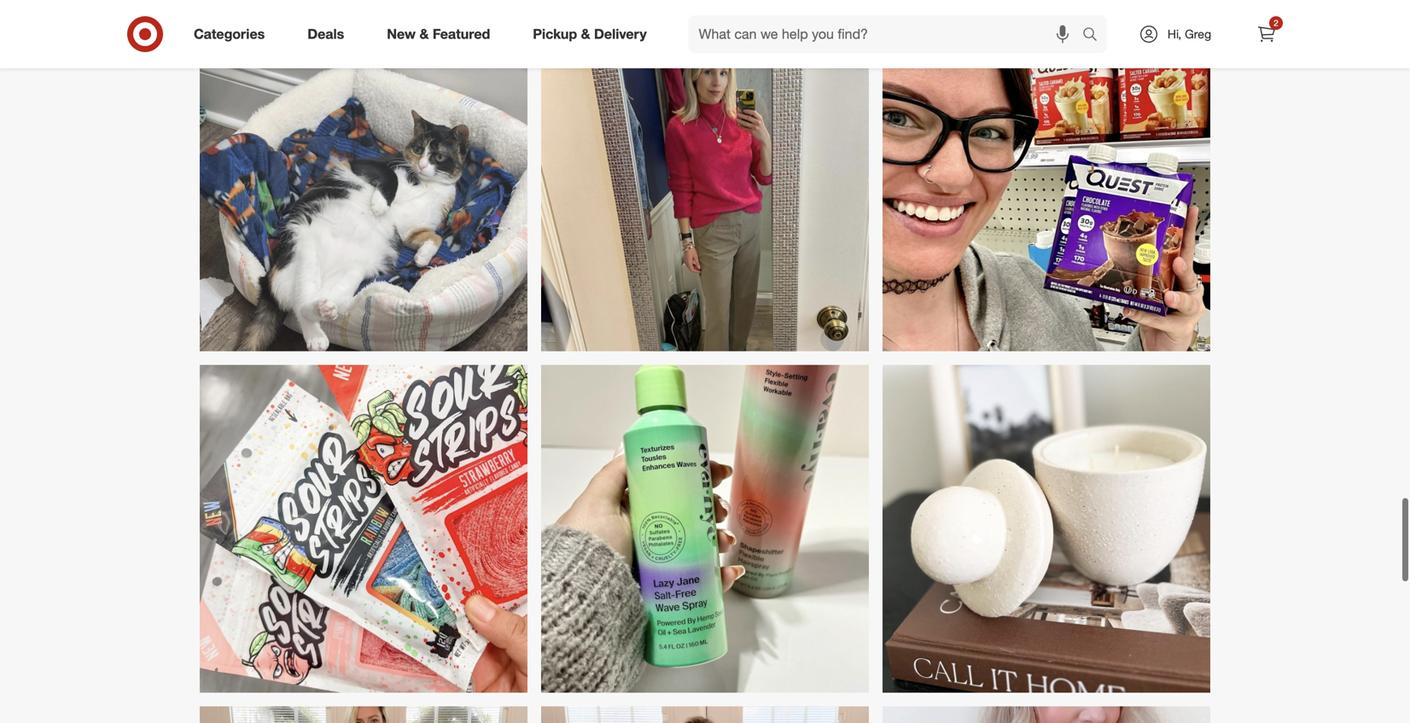 Task type: locate. For each thing, give the bounding box(es) containing it.
deals
[[308, 26, 344, 42]]

user image by @dorythecalico image
[[200, 23, 528, 351]]

1 & from the left
[[420, 26, 429, 42]]

user image by @asoutherngirlslifestyle image
[[883, 707, 1211, 723]]

categories link
[[179, 15, 286, 53]]

& right pickup
[[581, 26, 591, 42]]

1 horizontal spatial user image by @mrslindsaymunn image
[[541, 707, 869, 723]]

2 user image by @mrslindsaymunn image from the left
[[541, 707, 869, 723]]

delivery
[[594, 26, 647, 42]]

0 horizontal spatial user image by @mrslindsaymunn image
[[200, 707, 528, 723]]

0 horizontal spatial &
[[420, 26, 429, 42]]

categories
[[194, 26, 265, 42]]

user image by @seeitmakeit image
[[541, 23, 869, 351]]

& right 'new'
[[420, 26, 429, 42]]

user image by @mrslindsaymunn image
[[200, 707, 528, 723], [541, 707, 869, 723]]

& for pickup
[[581, 26, 591, 42]]

user image by @reyna.homestyle image
[[883, 365, 1211, 693]]

user image by @flawlessbeautybymadeeha image
[[541, 365, 869, 693]]

&
[[420, 26, 429, 42], [581, 26, 591, 42]]

1 horizontal spatial &
[[581, 26, 591, 42]]

user image by @shoppingfindswith_ale image
[[200, 365, 528, 693]]

2 & from the left
[[581, 26, 591, 42]]

search button
[[1075, 15, 1116, 56]]

pickup
[[533, 26, 578, 42]]

new & featured
[[387, 26, 490, 42]]



Task type: vqa. For each thing, say whether or not it's contained in the screenshot.
leftmost user image by @mrslindsaymunn
yes



Task type: describe. For each thing, give the bounding box(es) containing it.
pickup & delivery link
[[519, 15, 668, 53]]

1 user image by @mrslindsaymunn image from the left
[[200, 707, 528, 723]]

new
[[387, 26, 416, 42]]

greg
[[1185, 26, 1212, 41]]

featured
[[433, 26, 490, 42]]

hi, greg
[[1168, 26, 1212, 41]]

hi,
[[1168, 26, 1182, 41]]

& for new
[[420, 26, 429, 42]]

deals link
[[293, 15, 366, 53]]

2
[[1274, 18, 1279, 28]]

pickup & delivery
[[533, 26, 647, 42]]

What can we help you find? suggestions appear below search field
[[689, 15, 1087, 53]]

search
[[1075, 27, 1116, 44]]

user image by @callmesmashlie image
[[883, 23, 1211, 351]]

2 link
[[1249, 15, 1286, 53]]

new & featured link
[[373, 15, 512, 53]]



